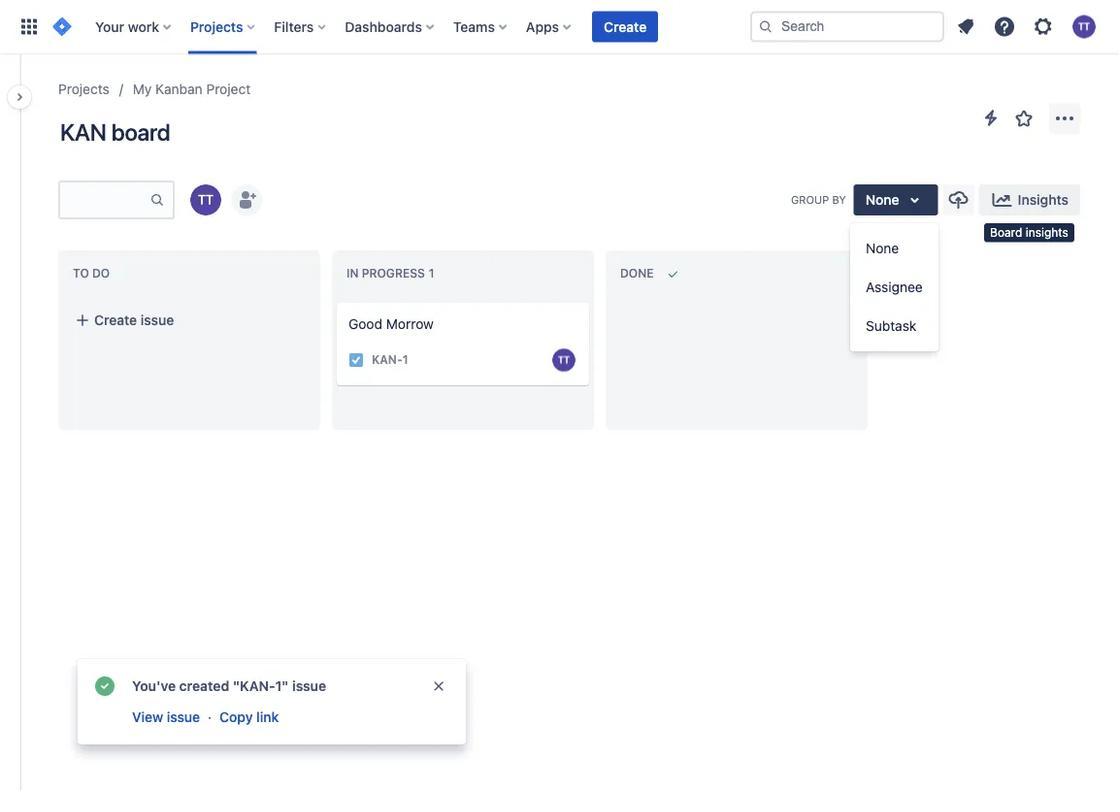 Task type: vqa. For each thing, say whether or not it's contained in the screenshot.
Configure
no



Task type: locate. For each thing, give the bounding box(es) containing it.
appswitcher icon image
[[17, 15, 41, 38]]

0 horizontal spatial projects
[[58, 81, 109, 97]]

0 horizontal spatial create
[[94, 312, 137, 328]]

kan-1 link
[[372, 352, 408, 368]]

0 vertical spatial projects
[[190, 18, 243, 34]]

assignee: terry turtle image
[[552, 348, 576, 372]]

morrow
[[386, 316, 434, 332]]

dismiss image
[[431, 678, 446, 694]]

project
[[206, 81, 251, 97]]

board
[[990, 226, 1022, 239]]

0 vertical spatial none
[[866, 192, 899, 208]]

teams button
[[447, 11, 514, 42]]

board insights
[[990, 226, 1068, 239]]

none right by
[[866, 192, 899, 208]]

kan board
[[60, 118, 170, 146]]

0 vertical spatial create
[[604, 18, 647, 34]]

projects
[[190, 18, 243, 34], [58, 81, 109, 97]]

copy link button
[[218, 706, 281, 729]]

group
[[850, 223, 938, 351]]

good
[[348, 316, 382, 332]]

none button
[[854, 184, 938, 215]]

in
[[346, 267, 359, 280]]

projects up project
[[190, 18, 243, 34]]

"kan-
[[233, 678, 275, 694]]

create inside create button
[[604, 18, 647, 34]]

projects for projects popup button
[[190, 18, 243, 34]]

issue inside button
[[141, 312, 174, 328]]

good morrow
[[348, 316, 434, 332]]

none inside dropdown button
[[866, 192, 899, 208]]

you've
[[132, 678, 176, 694]]

dashboards
[[345, 18, 422, 34]]

progress
[[362, 267, 425, 280]]

1
[[402, 353, 408, 367]]

board
[[111, 118, 170, 146]]

kan-
[[372, 353, 402, 367]]

projects for projects link
[[58, 81, 109, 97]]

kan
[[60, 118, 106, 146]]

to do
[[73, 267, 110, 280]]

assignee
[[866, 279, 923, 295]]

board insights tooltip
[[984, 223, 1074, 242]]

1 vertical spatial create
[[94, 312, 137, 328]]

star kan board image
[[1012, 107, 1036, 130]]

create inside create issue button
[[94, 312, 137, 328]]

1 vertical spatial none
[[866, 240, 899, 256]]

none inside button
[[866, 240, 899, 256]]

create issue button
[[63, 303, 315, 338]]

banner
[[0, 0, 1119, 54]]

jira software image
[[50, 15, 74, 38]]

apps button
[[520, 11, 579, 42]]

create
[[604, 18, 647, 34], [94, 312, 137, 328]]

primary element
[[12, 0, 750, 54]]

insights image
[[991, 188, 1014, 212]]

issue
[[141, 312, 174, 328], [292, 678, 326, 694], [167, 709, 200, 725]]

1 horizontal spatial projects
[[190, 18, 243, 34]]

search image
[[758, 19, 774, 34]]

projects button
[[184, 11, 262, 42]]

none button
[[850, 229, 938, 268]]

projects inside popup button
[[190, 18, 243, 34]]

task image
[[348, 352, 364, 368]]

settings image
[[1032, 15, 1055, 38]]

view issue link
[[130, 706, 202, 729]]

0 vertical spatial issue
[[141, 312, 174, 328]]

my kanban project link
[[133, 78, 251, 101]]

more image
[[1053, 107, 1076, 130]]

insights
[[1018, 192, 1069, 208]]

1 horizontal spatial create
[[604, 18, 647, 34]]

copy link
[[219, 709, 279, 725]]

in progress
[[346, 267, 425, 280]]

1 vertical spatial projects
[[58, 81, 109, 97]]

projects up kan
[[58, 81, 109, 97]]

my
[[133, 81, 152, 97]]

create right apps dropdown button
[[604, 18, 647, 34]]

insights button
[[979, 184, 1080, 215]]

your work button
[[89, 11, 179, 42]]

copy
[[219, 709, 253, 725]]

none up the assignee
[[866, 240, 899, 256]]

you've created "kan-1" issue
[[132, 678, 326, 694]]

create down the do
[[94, 312, 137, 328]]

Search field
[[750, 11, 944, 42]]

none
[[866, 192, 899, 208], [866, 240, 899, 256]]

done
[[620, 267, 654, 280]]

2 vertical spatial issue
[[167, 709, 200, 725]]

in progress element
[[346, 267, 438, 280]]



Task type: describe. For each thing, give the bounding box(es) containing it.
notifications image
[[954, 15, 977, 38]]

issue for create issue
[[141, 312, 174, 328]]

success image
[[93, 675, 116, 698]]

created
[[179, 678, 229, 694]]

link
[[256, 709, 279, 725]]

help image
[[993, 15, 1016, 38]]

filters button
[[268, 11, 333, 42]]

insights
[[1026, 226, 1068, 239]]

create issue
[[94, 312, 174, 328]]

none for none button
[[866, 240, 899, 256]]

to
[[73, 267, 89, 280]]

issue for view issue
[[167, 709, 200, 725]]

jira software image
[[50, 15, 74, 38]]

1 vertical spatial issue
[[292, 678, 326, 694]]

import image
[[947, 188, 970, 212]]

none for none dropdown button
[[866, 192, 899, 208]]

subtask button
[[850, 307, 938, 346]]

subtask
[[866, 318, 917, 334]]

apps
[[526, 18, 559, 34]]

sidebar navigation image
[[0, 78, 43, 116]]

terry turtle image
[[190, 184, 221, 215]]

your work
[[95, 18, 159, 34]]

1"
[[275, 678, 289, 694]]

do
[[92, 267, 110, 280]]

banner containing your work
[[0, 0, 1119, 54]]

work
[[128, 18, 159, 34]]

dashboards button
[[339, 11, 442, 42]]

your
[[95, 18, 124, 34]]

Search this board text field
[[60, 182, 149, 217]]

view
[[132, 709, 163, 725]]

kanban
[[155, 81, 203, 97]]

automations menu button icon image
[[979, 106, 1003, 130]]

create for create
[[604, 18, 647, 34]]

view issue
[[132, 709, 200, 725]]

create column image
[[883, 254, 907, 278]]

assignee button
[[850, 268, 938, 307]]

add people image
[[235, 188, 258, 212]]

projects link
[[58, 78, 109, 101]]

my kanban project
[[133, 81, 251, 97]]

create button
[[592, 11, 658, 42]]

create for create issue
[[94, 312, 137, 328]]

your profile and settings image
[[1072, 15, 1096, 38]]

kan-1
[[372, 353, 408, 367]]

by
[[832, 193, 846, 206]]

group
[[791, 193, 829, 206]]

group by
[[791, 193, 846, 206]]

group containing none
[[850, 223, 938, 351]]

filters
[[274, 18, 314, 34]]

create issue image
[[325, 289, 348, 313]]

teams
[[453, 18, 495, 34]]



